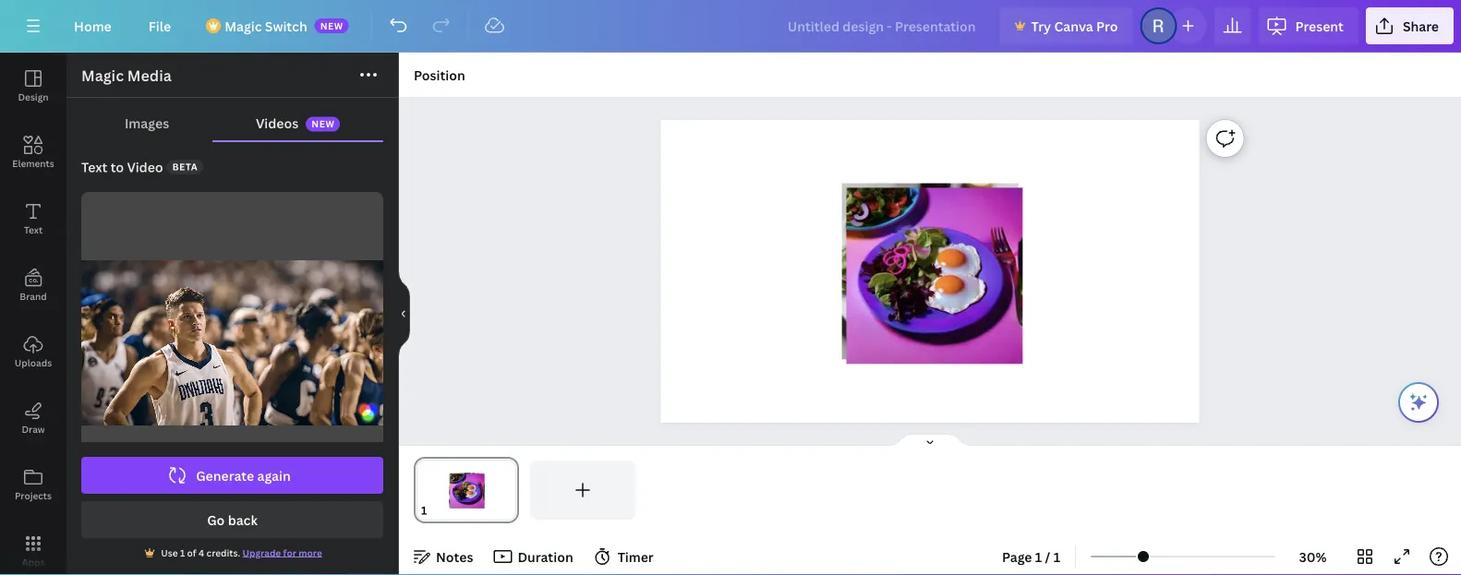 Task type: describe. For each thing, give the bounding box(es) containing it.
back
[[228, 511, 258, 529]]

draw button
[[0, 385, 67, 452]]

home
[[74, 17, 112, 35]]

video
[[127, 158, 163, 176]]

try
[[1031, 17, 1051, 35]]

1 for of
[[180, 547, 185, 559]]

home link
[[59, 7, 126, 44]]

videos
[[256, 114, 299, 132]]

duration
[[518, 548, 573, 566]]

position
[[414, 66, 465, 84]]

design
[[18, 91, 49, 103]]

use 1 of 4 credits. upgrade for more
[[161, 547, 322, 559]]

timer button
[[588, 542, 661, 572]]

page 1 image
[[414, 461, 519, 520]]

again
[[257, 467, 291, 484]]

text for text
[[24, 224, 43, 236]]

generate again button
[[81, 457, 383, 494]]

side panel tab list
[[0, 53, 67, 575]]

go
[[207, 511, 225, 529]]

pro
[[1096, 17, 1118, 35]]

switch
[[265, 17, 307, 35]]

main menu bar
[[0, 0, 1461, 53]]

present
[[1295, 17, 1344, 35]]

text for text to video beta
[[81, 158, 107, 176]]

elements button
[[0, 119, 67, 186]]

present button
[[1258, 7, 1359, 44]]

credits.
[[207, 547, 240, 559]]

try canva pro
[[1031, 17, 1118, 35]]

more
[[299, 547, 322, 559]]

1 vertical spatial new
[[311, 118, 335, 130]]

page
[[1002, 548, 1032, 566]]

hide image
[[398, 270, 410, 358]]

uploads
[[15, 357, 52, 369]]

beta
[[172, 161, 198, 173]]

share
[[1403, 17, 1439, 35]]

generate again
[[196, 467, 291, 484]]

try canva pro button
[[1000, 7, 1133, 44]]

Page title text field
[[435, 502, 442, 520]]

uploads button
[[0, 319, 67, 385]]

timer
[[618, 548, 654, 566]]

to
[[111, 158, 124, 176]]

images button
[[81, 105, 213, 140]]



Task type: vqa. For each thing, say whether or not it's contained in the screenshot.
Media
yes



Task type: locate. For each thing, give the bounding box(es) containing it.
2 horizontal spatial 1
[[1054, 548, 1060, 566]]

page 1 / 1
[[1002, 548, 1060, 566]]

magic for magic media
[[81, 66, 124, 85]]

projects
[[15, 490, 52, 502]]

draw
[[22, 423, 45, 435]]

magic left media
[[81, 66, 124, 85]]

magic
[[225, 17, 262, 35], [81, 66, 124, 85]]

text up brand button
[[24, 224, 43, 236]]

duration button
[[488, 542, 581, 572]]

canva
[[1054, 17, 1093, 35]]

new
[[320, 19, 343, 32], [311, 118, 335, 130]]

0 vertical spatial magic
[[225, 17, 262, 35]]

30% button
[[1283, 542, 1343, 572]]

upgrade for more link
[[242, 547, 322, 559]]

magic media
[[81, 66, 172, 85]]

new right switch
[[320, 19, 343, 32]]

magic inside main menu bar
[[225, 17, 262, 35]]

use
[[161, 547, 178, 559]]

canva assistant image
[[1408, 392, 1430, 414]]

4
[[199, 547, 204, 559]]

go back
[[207, 511, 258, 529]]

text button
[[0, 186, 67, 252]]

for
[[283, 547, 296, 559]]

projects button
[[0, 452, 67, 518]]

1
[[180, 547, 185, 559], [1035, 548, 1042, 566], [1054, 548, 1060, 566]]

hide pages image
[[886, 433, 974, 448]]

share button
[[1366, 7, 1454, 44]]

/
[[1045, 548, 1050, 566]]

Design title text field
[[773, 7, 993, 44]]

apps button
[[0, 518, 67, 575]]

file
[[148, 17, 171, 35]]

1 left /
[[1035, 548, 1042, 566]]

1 left of in the left bottom of the page
[[180, 547, 185, 559]]

go back button
[[81, 502, 383, 538]]

1 for /
[[1035, 548, 1042, 566]]

0 horizontal spatial magic
[[81, 66, 124, 85]]

1 vertical spatial text
[[24, 224, 43, 236]]

0 vertical spatial text
[[81, 158, 107, 176]]

position button
[[406, 60, 473, 90]]

magic for magic switch
[[225, 17, 262, 35]]

new inside main menu bar
[[320, 19, 343, 32]]

notes
[[436, 548, 473, 566]]

generate
[[196, 467, 254, 484]]

elements
[[12, 157, 54, 169]]

brand button
[[0, 252, 67, 319]]

brand
[[20, 290, 47, 302]]

magic switch
[[225, 17, 307, 35]]

0 horizontal spatial 1
[[180, 547, 185, 559]]

of
[[187, 547, 196, 559]]

text
[[81, 158, 107, 176], [24, 224, 43, 236]]

media
[[127, 66, 172, 85]]

new right videos
[[311, 118, 335, 130]]

file button
[[134, 7, 186, 44]]

design button
[[0, 53, 67, 119]]

magic left switch
[[225, 17, 262, 35]]

notes button
[[406, 542, 481, 572]]

text to video beta
[[81, 158, 198, 176]]

1 right /
[[1054, 548, 1060, 566]]

text left to
[[81, 158, 107, 176]]

apps
[[22, 556, 45, 569]]

30%
[[1299, 548, 1327, 566]]

images
[[125, 114, 169, 132]]

1 vertical spatial magic
[[81, 66, 124, 85]]

1 horizontal spatial text
[[81, 158, 107, 176]]

upgrade
[[242, 547, 281, 559]]

text inside button
[[24, 224, 43, 236]]

0 vertical spatial new
[[320, 19, 343, 32]]

0 horizontal spatial text
[[24, 224, 43, 236]]

1 horizontal spatial 1
[[1035, 548, 1042, 566]]

1 horizontal spatial magic
[[225, 17, 262, 35]]



